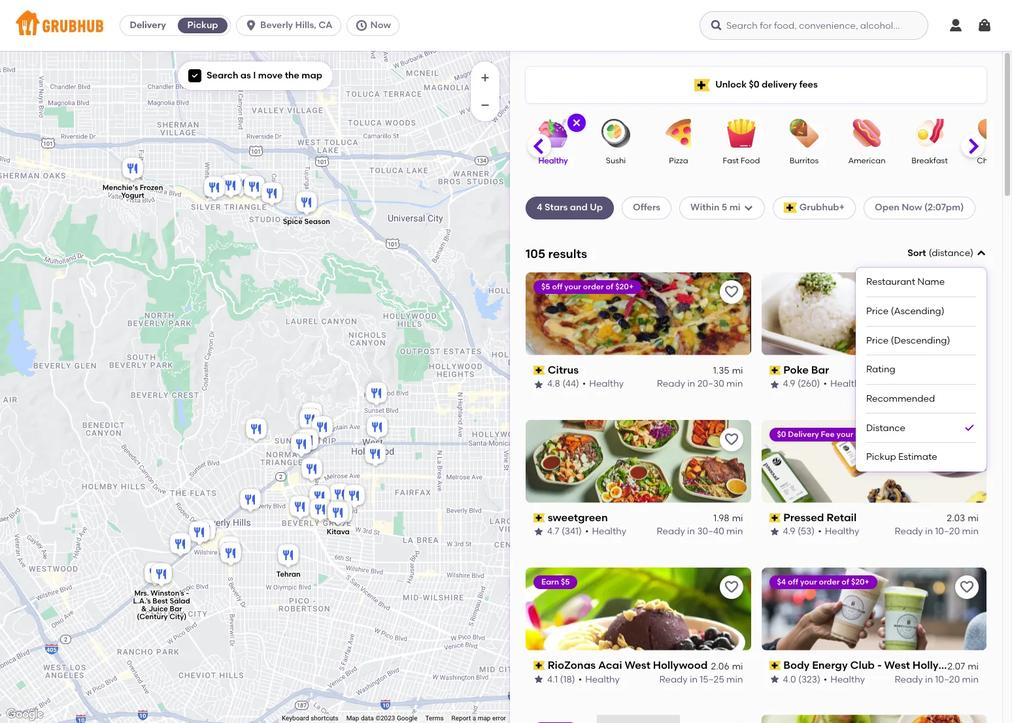 Task type: vqa. For each thing, say whether or not it's contained in the screenshot.
HEAT
no



Task type: describe. For each thing, give the bounding box(es) containing it.
none field containing sort
[[856, 247, 987, 472]]

• right (260)
[[824, 379, 827, 390]]

riozonas acai west hollywood image
[[292, 427, 318, 456]]

as
[[240, 70, 251, 81]]

mrs.
[[134, 590, 149, 598]]

1 vertical spatial order
[[855, 430, 876, 439]]

4.9 for 4.9 (260)
[[783, 379, 796, 390]]

moonbowls (healthy korean bowls - 3rd st.) image
[[325, 499, 351, 527]]

4.9 (53)
[[783, 527, 815, 538]]

$4
[[777, 578, 786, 587]]

price for price (descending)
[[866, 335, 889, 346]]

healthy for citrus
[[589, 379, 624, 390]]

healthy down healthy image
[[538, 156, 568, 165]]

save this restaurant button for riozonas acai west hollywood
[[720, 576, 743, 599]]

fast food
[[723, 156, 760, 165]]

pizza
[[669, 156, 688, 165]]

google
[[397, 715, 418, 723]]

5
[[722, 202, 727, 213]]

season
[[304, 217, 330, 226]]

report a map error link
[[452, 715, 506, 723]]

healthy down poke bar link
[[830, 379, 865, 390]]

list box inside field
[[866, 268, 976, 472]]

1.35 mi
[[713, 366, 743, 377]]

(ascending)
[[891, 306, 945, 317]]

(
[[929, 248, 932, 259]]

pickup for pickup
[[187, 20, 218, 31]]

4.0
[[783, 674, 796, 685]]

pressed
[[783, 512, 824, 524]]

4.1
[[547, 674, 558, 685]]

• healthy for citrus
[[583, 379, 624, 390]]

city)
[[169, 613, 187, 622]]

1 vertical spatial your
[[837, 430, 854, 439]]

(260)
[[798, 379, 820, 390]]

105 results
[[526, 246, 587, 261]]

results
[[548, 246, 587, 261]]

estimate
[[898, 452, 937, 463]]

2 horizontal spatial of
[[878, 430, 886, 439]]

sweetgreen image
[[297, 406, 323, 435]]

and
[[570, 202, 588, 213]]

club
[[850, 659, 875, 672]]

shortcuts
[[311, 715, 338, 723]]

min for body energy club - west hollywood
[[962, 674, 979, 685]]

tehran image
[[275, 542, 301, 571]]

star icon image for body energy club - west hollywood
[[769, 675, 780, 685]]

mi for citrus
[[732, 366, 743, 377]]

report
[[452, 715, 471, 723]]

chicken
[[977, 156, 1008, 165]]

ready for riozonas acai west hollywood
[[659, 674, 688, 685]]

1.98 mi
[[714, 513, 743, 524]]

unlock
[[715, 79, 747, 90]]

open
[[875, 202, 900, 213]]

check icon image
[[963, 422, 976, 435]]

15–25
[[700, 674, 724, 685]]

winston's
[[151, 590, 184, 598]]

2.06 mi
[[711, 661, 743, 672]]

goop kitchen image
[[237, 487, 264, 516]]

keyboard shortcuts
[[282, 715, 338, 723]]

sweetgreen
[[548, 512, 608, 524]]

4 stars and up
[[537, 202, 603, 213]]

grubhub plus flag logo image for grubhub+
[[784, 203, 797, 213]]

corner bakery image
[[307, 484, 333, 512]]

of for citrus
[[606, 282, 614, 291]]

spice season kitava
[[283, 217, 350, 537]]

svg image inside beverly hills, ca button
[[245, 19, 258, 32]]

map data ©2023 google
[[346, 715, 418, 723]]

- inside mrs. winston's - l.a.'s best salad & juice bar (century city)
[[186, 590, 189, 598]]

pressed retail
[[783, 512, 857, 524]]

terms
[[425, 715, 444, 723]]

healthy for body energy club - west hollywood
[[831, 674, 865, 685]]

data
[[361, 715, 374, 723]]

in for citrus
[[688, 379, 695, 390]]

poke bar image
[[299, 401, 325, 429]]

ready in 30–40 min
[[657, 527, 743, 538]]

2 save this restaurant image from the left
[[959, 284, 975, 300]]

ready in 20–30 min
[[657, 379, 743, 390]]

boba time image
[[329, 500, 355, 529]]

mrs. winston's - l.a.'s best salad & juice bar (century city) image
[[148, 561, 175, 590]]

subscription pass image for riozonas acai west hollywood
[[534, 662, 545, 671]]

pickup button
[[175, 15, 230, 36]]

2 west from the left
[[884, 659, 910, 672]]

fee
[[821, 430, 835, 439]]

4.9 (260)
[[783, 379, 820, 390]]

svg image right the 5
[[743, 203, 754, 213]]

offers
[[633, 202, 661, 213]]

1 horizontal spatial delivery
[[788, 430, 819, 439]]

$5 off your order of $20+
[[541, 282, 634, 291]]

(341)
[[562, 527, 582, 538]]

spice
[[283, 217, 303, 226]]

earn
[[541, 578, 559, 587]]

main navigation navigation
[[0, 0, 1012, 51]]

menchie's
[[103, 184, 138, 192]]

pressed retail logo image
[[761, 420, 987, 503]]

delivery button
[[120, 15, 175, 36]]

$20+ for citrus
[[615, 282, 634, 291]]

fast
[[723, 156, 739, 165]]

105
[[526, 246, 545, 261]]

ready in 15–25 min
[[659, 674, 743, 685]]

sweetgreen logo image
[[526, 420, 751, 503]]

beverly
[[260, 20, 293, 31]]

• healthy down poke bar link
[[824, 379, 865, 390]]

a
[[473, 715, 476, 723]]

pressed retail image
[[288, 431, 315, 460]]

i
[[253, 70, 256, 81]]

made in havana image
[[341, 483, 367, 512]]

mi for pressed retail
[[968, 513, 979, 524]]

energy
[[812, 659, 848, 672]]

goop kitchen logo image
[[761, 716, 987, 724]]

price for price (ascending)
[[866, 306, 889, 317]]

riozonas acai image
[[218, 172, 244, 201]]

grubhub plus flag logo image for unlock $0 delivery fees
[[695, 79, 710, 91]]

amir's falafel los angeles image
[[259, 180, 285, 209]]

price (ascending)
[[866, 306, 945, 317]]

2.03 mi
[[947, 513, 979, 524]]

now inside now button
[[370, 20, 391, 31]]

• healthy for sweetgreen
[[585, 527, 626, 538]]

map
[[346, 715, 359, 723]]

1 hollywood from the left
[[653, 659, 708, 672]]

poke bar logo image
[[761, 273, 987, 356]]

in for body energy club - west hollywood
[[925, 674, 933, 685]]

kitava image
[[325, 500, 351, 529]]

subscription pass image for pressed retail
[[769, 514, 781, 523]]

delivery
[[762, 79, 797, 90]]

earn $5
[[541, 578, 570, 587]]

$20+ for body energy club - west hollywood
[[851, 578, 870, 587]]

impasta image
[[186, 520, 213, 548]]

plus icon image
[[479, 71, 492, 84]]

judi's deli image
[[192, 518, 218, 546]]

healthy image
[[530, 119, 576, 148]]

subscription pass image for sweetgreen
[[534, 514, 545, 523]]

poke
[[783, 364, 809, 377]]

0 vertical spatial $5
[[541, 282, 550, 291]]

(44)
[[562, 379, 579, 390]]

yogurt
[[121, 192, 144, 200]]

4.8 (44)
[[547, 379, 579, 390]]

4.8
[[547, 379, 560, 390]]

0 vertical spatial map
[[302, 70, 322, 81]]

save this restaurant image for pressed retail
[[959, 432, 975, 448]]

4.1 (18)
[[547, 674, 575, 685]]

order for body energy club - west hollywood
[[819, 578, 840, 587]]

save this restaurant button for pressed retail
[[955, 428, 979, 452]]

min up check icon
[[962, 379, 979, 390]]

• for body energy club - west hollywood
[[824, 674, 827, 685]]

within 5 mi
[[691, 202, 741, 213]]

20–30
[[698, 379, 724, 390]]

zankou chicken image
[[364, 380, 390, 409]]

salad
[[170, 597, 190, 606]]

min for citrus
[[727, 379, 743, 390]]

best
[[153, 597, 168, 606]]

bar inside mrs. winston's - l.a.'s best salad & juice bar (century city)
[[170, 605, 182, 614]]

ready for pressed retail
[[895, 527, 923, 538]]

pickup estimate
[[866, 452, 937, 463]]

(323)
[[798, 674, 821, 685]]

body energy club - west hollywood image
[[294, 426, 320, 455]]

star icon image for citrus
[[534, 380, 544, 390]]



Task type: locate. For each thing, give the bounding box(es) containing it.
delivery
[[130, 20, 166, 31], [788, 430, 819, 439]]

price (descending)
[[866, 335, 950, 346]]

(century
[[137, 613, 168, 622]]

svg image left 'beverly'
[[245, 19, 258, 32]]

10–20 for body energy club - west hollywood
[[935, 674, 960, 685]]

4
[[537, 202, 543, 213]]

open now (2:07pm)
[[875, 202, 964, 213]]

riozonas acai west hollywood logo image
[[526, 568, 751, 651]]

off for citrus
[[552, 282, 563, 291]]

ready in 10–20 min for pressed retail
[[895, 527, 979, 538]]

4.0 (323)
[[783, 674, 821, 685]]

0 vertical spatial pickup
[[187, 20, 218, 31]]

keyboard
[[282, 715, 309, 723]]

1 vertical spatial 10–20
[[935, 527, 960, 538]]

(53)
[[798, 527, 815, 538]]

off for body energy club - west hollywood
[[788, 578, 798, 587]]

healthy right (44) at the bottom of page
[[589, 379, 624, 390]]

• right (53)
[[818, 527, 822, 538]]

burritos
[[790, 156, 819, 165]]

svg image left the sushi "image"
[[572, 118, 582, 128]]

chop stop image
[[241, 174, 267, 202]]

1 horizontal spatial now
[[902, 202, 922, 213]]

0 horizontal spatial your
[[564, 282, 581, 291]]

0 vertical spatial ready in 10–20 min
[[895, 379, 979, 390]]

spooning acai bowls & more image
[[167, 531, 194, 560]]

1 horizontal spatial hollywood
[[913, 659, 967, 672]]

west right acai
[[625, 659, 651, 672]]

kitava
[[327, 528, 350, 537]]

citrus
[[548, 364, 579, 377]]

0 vertical spatial delivery
[[130, 20, 166, 31]]

up
[[590, 202, 603, 213]]

mi right 1.35
[[732, 366, 743, 377]]

Search for food, convenience, alcohol... search field
[[700, 11, 929, 40]]

svg image up unlock
[[710, 19, 723, 32]]

star icon image left 4.0
[[769, 675, 780, 685]]

mi for body energy club - west hollywood
[[968, 661, 979, 672]]

keyboard shortcuts button
[[282, 715, 338, 724]]

mi right 1.98
[[732, 513, 743, 524]]

min down 2.06 mi
[[727, 674, 743, 685]]

price down "restaurant"
[[866, 306, 889, 317]]

subscription pass image for body energy club - west hollywood
[[769, 662, 781, 671]]

frozen
[[140, 184, 163, 192]]

0 horizontal spatial west
[[625, 659, 651, 672]]

0 vertical spatial 4.9
[[783, 379, 796, 390]]

)
[[970, 248, 974, 259]]

beverly hills, ca button
[[236, 15, 346, 36]]

0 vertical spatial of
[[606, 282, 614, 291]]

star icon image for sweetgreen
[[534, 527, 544, 538]]

food
[[741, 156, 760, 165]]

save this restaurant image for riozonas acai west hollywood
[[724, 580, 739, 595]]

now right ca
[[370, 20, 391, 31]]

0 horizontal spatial now
[[370, 20, 391, 31]]

0 horizontal spatial delivery
[[130, 20, 166, 31]]

niko niko sushi image
[[309, 414, 335, 443]]

3 10–20 from the top
[[935, 674, 960, 685]]

0 vertical spatial $20+
[[615, 282, 634, 291]]

min down 2.03 mi
[[962, 527, 979, 538]]

0 vertical spatial $0
[[749, 79, 760, 90]]

2 vertical spatial ready in 10–20 min
[[895, 674, 979, 685]]

• for pressed retail
[[818, 527, 822, 538]]

4.9
[[783, 379, 796, 390], [783, 527, 796, 538]]

sushi image
[[593, 119, 639, 148]]

min for riozonas acai west hollywood
[[727, 674, 743, 685]]

svg image inside now button
[[355, 19, 368, 32]]

retail
[[827, 512, 857, 524]]

search
[[207, 70, 238, 81]]

2 4.9 from the top
[[783, 527, 796, 538]]

2 price from the top
[[866, 335, 889, 346]]

search as i move the map
[[207, 70, 322, 81]]

pickup for pickup estimate
[[866, 452, 896, 463]]

mi for riozonas acai west hollywood
[[732, 661, 743, 672]]

ready in 10–20 min down 2.03
[[895, 527, 979, 538]]

ready in 10–20 min for body energy club - west hollywood
[[895, 674, 979, 685]]

distance option
[[866, 414, 976, 444]]

mi right the 5
[[730, 202, 741, 213]]

$20+
[[615, 282, 634, 291], [851, 578, 870, 587]]

stars
[[545, 202, 568, 213]]

1 horizontal spatial $20+
[[851, 578, 870, 587]]

2.07
[[948, 661, 965, 672]]

juice
[[149, 605, 168, 614]]

1.98
[[714, 513, 730, 524]]

• down energy
[[824, 674, 827, 685]]

• right (341)
[[585, 527, 589, 538]]

healthy down retail
[[825, 527, 859, 538]]

•
[[583, 379, 586, 390], [824, 379, 827, 390], [585, 527, 589, 538], [818, 527, 822, 538], [579, 674, 582, 685], [824, 674, 827, 685]]

2 vertical spatial order
[[819, 578, 840, 587]]

1 horizontal spatial off
[[788, 578, 798, 587]]

• healthy for pressed retail
[[818, 527, 859, 538]]

3 ready in 10–20 min from the top
[[895, 674, 979, 685]]

your
[[564, 282, 581, 291], [837, 430, 854, 439], [800, 578, 817, 587]]

west right the club
[[884, 659, 910, 672]]

2 vertical spatial your
[[800, 578, 817, 587]]

30–40
[[697, 527, 724, 538]]

• right (44) at the bottom of page
[[583, 379, 586, 390]]

american
[[848, 156, 886, 165]]

off down 105 results
[[552, 282, 563, 291]]

1 horizontal spatial order
[[819, 578, 840, 587]]

map right the the
[[302, 70, 322, 81]]

citrus logo image
[[526, 273, 751, 356]]

spice season image
[[294, 189, 320, 218]]

1 horizontal spatial grubhub plus flag logo image
[[784, 203, 797, 213]]

0 horizontal spatial off
[[552, 282, 563, 291]]

4.9 down poke
[[783, 379, 796, 390]]

error
[[492, 715, 506, 723]]

pickup inside field
[[866, 452, 896, 463]]

• healthy right (44) at the bottom of page
[[583, 379, 624, 390]]

min down 1.98 mi
[[727, 527, 743, 538]]

order right $4
[[819, 578, 840, 587]]

• healthy for body energy club - west hollywood
[[824, 674, 865, 685]]

star icon image left 4.9 (53)
[[769, 527, 780, 538]]

star icon image left 4.9 (260)
[[769, 380, 780, 390]]

2 hollywood from the left
[[913, 659, 967, 672]]

rawberri logo image
[[526, 716, 751, 724]]

order for citrus
[[583, 282, 604, 291]]

2.03
[[947, 513, 965, 524]]

mi right 2.06
[[732, 661, 743, 672]]

4.7
[[547, 527, 559, 538]]

california pizza kitchen image
[[216, 535, 243, 563]]

poke bar
[[783, 364, 829, 377]]

poke bar link
[[769, 363, 979, 378]]

unlock $0 delivery fees
[[715, 79, 818, 90]]

0 horizontal spatial pickup
[[187, 20, 218, 31]]

subscription pass image left sweetgreen
[[534, 514, 545, 523]]

0 vertical spatial price
[[866, 306, 889, 317]]

(2:07pm)
[[924, 202, 964, 213]]

$5 right the earn
[[561, 578, 570, 587]]

mi for sweetgreen
[[732, 513, 743, 524]]

• for sweetgreen
[[585, 527, 589, 538]]

backyard bowls - los angeles image
[[327, 482, 353, 510]]

breakfast image
[[907, 119, 953, 148]]

• for riozonas acai west hollywood
[[579, 674, 582, 685]]

1 vertical spatial ready in 10–20 min
[[895, 527, 979, 538]]

0 vertical spatial 10–20
[[935, 379, 960, 390]]

your for citrus
[[564, 282, 581, 291]]

ready in 10–20 min
[[895, 379, 979, 390], [895, 527, 979, 538], [895, 674, 979, 685]]

ready for body energy club - west hollywood
[[895, 674, 923, 685]]

acai
[[598, 659, 622, 672]]

star icon image for pressed retail
[[769, 527, 780, 538]]

menchie's frozen yogurt image
[[120, 155, 146, 184]]

map right a
[[478, 715, 491, 723]]

1 horizontal spatial west
[[884, 659, 910, 672]]

subscription pass image left body
[[769, 662, 781, 671]]

healthy down sweetgreen
[[592, 527, 626, 538]]

min for pressed retail
[[962, 527, 979, 538]]

ready for citrus
[[657, 379, 685, 390]]

subscription pass image for citrus
[[534, 366, 545, 375]]

ready
[[657, 379, 685, 390], [895, 379, 923, 390], [657, 527, 685, 538], [895, 527, 923, 538], [659, 674, 688, 685], [895, 674, 923, 685]]

kung pao china bistro image
[[364, 414, 390, 443]]

distance
[[932, 248, 970, 259]]

0 horizontal spatial order
[[583, 282, 604, 291]]

1 horizontal spatial pickup
[[866, 452, 896, 463]]

0 horizontal spatial grubhub plus flag logo image
[[695, 79, 710, 91]]

1 vertical spatial 4.9
[[783, 527, 796, 538]]

save this restaurant button for citrus
[[720, 280, 743, 304]]

in for pressed retail
[[925, 527, 933, 538]]

1 horizontal spatial -
[[877, 659, 882, 672]]

0 horizontal spatial save this restaurant image
[[724, 284, 739, 300]]

- right winston's
[[186, 590, 189, 598]]

svg image right ')'
[[976, 249, 987, 259]]

your down results on the right top
[[564, 282, 581, 291]]

now
[[370, 20, 391, 31], [902, 202, 922, 213]]

0 horizontal spatial of
[[606, 282, 614, 291]]

recommended
[[866, 393, 935, 405]]

citrus image
[[243, 416, 269, 445]]

2.06
[[711, 661, 730, 672]]

1 vertical spatial pickup
[[866, 452, 896, 463]]

grubhub plus flag logo image left grubhub+
[[784, 203, 797, 213]]

• for citrus
[[583, 379, 586, 390]]

svg image left search
[[191, 72, 199, 80]]

off right $4
[[788, 578, 798, 587]]

1 horizontal spatial $5
[[561, 578, 570, 587]]

2 vertical spatial 10–20
[[935, 674, 960, 685]]

1 horizontal spatial save this restaurant image
[[959, 284, 975, 300]]

1 vertical spatial of
[[878, 430, 886, 439]]

star icon image left 4.1
[[534, 675, 544, 685]]

list box
[[866, 268, 976, 472]]

bar
[[811, 364, 829, 377], [170, 605, 182, 614]]

- right the club
[[877, 659, 882, 672]]

1 save this restaurant image from the left
[[724, 284, 739, 300]]

sort
[[908, 248, 926, 259]]

order left $30+ at the bottom
[[855, 430, 876, 439]]

1 horizontal spatial $0
[[777, 430, 786, 439]]

mrs. winston's - l.a.'s best salad & juice bar (century city)
[[133, 590, 190, 622]]

min down 2.07 mi
[[962, 674, 979, 685]]

joe & the juice image
[[299, 456, 325, 485]]

west
[[625, 659, 651, 672], [884, 659, 910, 672]]

hills,
[[295, 20, 316, 31]]

body energy club - west hollywood logo image
[[761, 568, 987, 651]]

star icon image for riozonas acai west hollywood
[[534, 675, 544, 685]]

restaurant name
[[866, 277, 945, 288]]

subscription pass image inside poke bar link
[[769, 366, 781, 375]]

subscription pass image left citrus
[[534, 366, 545, 375]]

None field
[[856, 247, 987, 472]]

ready in 10–20 min up "recommended"
[[895, 379, 979, 390]]

healthy for pressed retail
[[825, 527, 859, 538]]

0 vertical spatial order
[[583, 282, 604, 291]]

subscription pass image left pressed
[[769, 514, 781, 523]]

in for sweetgreen
[[687, 527, 695, 538]]

save this restaurant image
[[724, 432, 739, 448], [959, 432, 975, 448], [724, 580, 739, 595], [959, 580, 975, 595]]

1 horizontal spatial your
[[800, 578, 817, 587]]

svg image right ca
[[355, 19, 368, 32]]

ca
[[319, 20, 333, 31]]

cafe landwer image
[[142, 561, 168, 589]]

price
[[866, 306, 889, 317], [866, 335, 889, 346]]

1 vertical spatial $0
[[777, 430, 786, 439]]

subscription pass image for poke bar
[[769, 366, 781, 375]]

order down results on the right top
[[583, 282, 604, 291]]

0 horizontal spatial $5
[[541, 282, 550, 291]]

1 vertical spatial bar
[[170, 605, 182, 614]]

within
[[691, 202, 720, 213]]

fast food image
[[719, 119, 764, 148]]

save this restaurant image for body energy club - west hollywood
[[959, 580, 975, 595]]

map region
[[0, 0, 605, 724]]

2 ready in 10–20 min from the top
[[895, 527, 979, 538]]

healthy down the club
[[831, 674, 865, 685]]

svg image inside field
[[976, 249, 987, 259]]

delivery inside delivery button
[[130, 20, 166, 31]]

subscription pass image left poke
[[769, 366, 781, 375]]

0 horizontal spatial hollywood
[[653, 659, 708, 672]]

grubhub+
[[800, 202, 845, 213]]

0 vertical spatial -
[[186, 590, 189, 598]]

your for body energy club - west hollywood
[[800, 578, 817, 587]]

list box containing restaurant name
[[866, 268, 976, 472]]

ready for sweetgreen
[[657, 527, 685, 538]]

• healthy down energy
[[824, 674, 865, 685]]

bar right best
[[170, 605, 182, 614]]

1 horizontal spatial bar
[[811, 364, 829, 377]]

$0 right unlock
[[749, 79, 760, 90]]

1 vertical spatial off
[[788, 578, 798, 587]]

1.35
[[713, 366, 730, 377]]

now right open
[[902, 202, 922, 213]]

of for body energy club - west hollywood
[[842, 578, 849, 587]]

1 price from the top
[[866, 306, 889, 317]]

sushi koo image
[[307, 497, 333, 525]]

2 vertical spatial of
[[842, 578, 849, 587]]

burritos image
[[781, 119, 827, 148]]

0 vertical spatial your
[[564, 282, 581, 291]]

• right the (18)
[[579, 674, 582, 685]]

$5
[[541, 282, 550, 291], [561, 578, 570, 587]]

chicken image
[[970, 119, 1012, 148]]

riozonas acai west hollywood
[[548, 659, 708, 672]]

map
[[302, 70, 322, 81], [478, 715, 491, 723]]

• healthy down sweetgreen
[[585, 527, 626, 538]]

pickup inside button
[[187, 20, 218, 31]]

min for sweetgreen
[[727, 527, 743, 538]]

1 vertical spatial grubhub plus flag logo image
[[784, 203, 797, 213]]

mi right 2.03
[[968, 513, 979, 524]]

1 10–20 from the top
[[935, 379, 960, 390]]

• healthy down acai
[[579, 674, 620, 685]]

california pita & grill image
[[218, 540, 244, 569]]

1 vertical spatial now
[[902, 202, 922, 213]]

$4 off your order of $20+
[[777, 578, 870, 587]]

1 ready in 10–20 min from the top
[[895, 379, 979, 390]]

1 vertical spatial $5
[[561, 578, 570, 587]]

1 vertical spatial $20+
[[851, 578, 870, 587]]

healthy for riozonas acai west hollywood
[[585, 674, 620, 685]]

10–20 for pressed retail
[[935, 527, 960, 538]]

genghis cohen image
[[362, 441, 388, 470]]

min
[[727, 379, 743, 390], [962, 379, 979, 390], [727, 527, 743, 538], [962, 527, 979, 538], [727, 674, 743, 685], [962, 674, 979, 685]]

2 horizontal spatial your
[[837, 430, 854, 439]]

1 west from the left
[[625, 659, 651, 672]]

1 horizontal spatial of
[[842, 578, 849, 587]]

save this restaurant button
[[720, 280, 743, 304], [955, 280, 979, 304], [720, 428, 743, 452], [955, 428, 979, 452], [720, 576, 743, 599], [955, 576, 979, 599]]

terms link
[[425, 715, 444, 723]]

healthy
[[538, 156, 568, 165], [589, 379, 624, 390], [830, 379, 865, 390], [592, 527, 626, 538], [825, 527, 859, 538], [585, 674, 620, 685], [831, 674, 865, 685]]

min down 1.35 mi
[[727, 379, 743, 390]]

1 vertical spatial -
[[877, 659, 882, 672]]

star icon image
[[534, 380, 544, 390], [769, 380, 780, 390], [534, 527, 544, 538], [769, 527, 780, 538], [534, 675, 544, 685], [769, 675, 780, 685]]

bar up (260)
[[811, 364, 829, 377]]

1 vertical spatial delivery
[[788, 430, 819, 439]]

delivery left fee
[[788, 430, 819, 439]]

the 3rd stop image
[[287, 494, 313, 523]]

1 vertical spatial map
[[478, 715, 491, 723]]

10–20 down (descending)
[[935, 379, 960, 390]]

healthy down acai
[[585, 674, 620, 685]]

10–20
[[935, 379, 960, 390], [935, 527, 960, 538], [935, 674, 960, 685]]

google image
[[3, 707, 46, 724]]

1 vertical spatial price
[[866, 335, 889, 346]]

(18)
[[560, 674, 575, 685]]

in for riozonas acai west hollywood
[[690, 674, 698, 685]]

restaurant
[[866, 277, 915, 288]]

ready in 10–20 min down 2.07
[[895, 674, 979, 685]]

healthy for sweetgreen
[[592, 527, 626, 538]]

$0 left fee
[[777, 430, 786, 439]]

0 horizontal spatial $20+
[[615, 282, 634, 291]]

1 horizontal spatial map
[[478, 715, 491, 723]]

4.9 for 4.9 (53)
[[783, 527, 796, 538]]

rawberri image
[[295, 427, 321, 456]]

panera bread image
[[228, 171, 254, 200]]

pickup up search
[[187, 20, 218, 31]]

l.a.'s
[[133, 597, 151, 606]]

0 horizontal spatial -
[[186, 590, 189, 598]]

minus icon image
[[479, 99, 492, 112]]

star icon image left 4.7
[[534, 527, 544, 538]]

price up rating
[[866, 335, 889, 346]]

• healthy down retail
[[818, 527, 859, 538]]

star icon image left 4.8
[[534, 380, 544, 390]]

grubhub plus flag logo image left unlock
[[695, 79, 710, 91]]

menchie's frozen yogurt
[[103, 184, 163, 200]]

0 vertical spatial bar
[[811, 364, 829, 377]]

0 horizontal spatial $0
[[749, 79, 760, 90]]

subscription pass image
[[534, 366, 545, 375], [769, 366, 781, 375], [534, 514, 545, 523], [769, 514, 781, 523], [534, 662, 545, 671], [769, 662, 781, 671]]

subscription pass image left 'riozonas'
[[534, 662, 545, 671]]

move
[[258, 70, 283, 81]]

1 4.9 from the top
[[783, 379, 796, 390]]

in
[[688, 379, 695, 390], [925, 379, 933, 390], [687, 527, 695, 538], [925, 527, 933, 538], [690, 674, 698, 685], [925, 674, 933, 685]]

0 horizontal spatial bar
[[170, 605, 182, 614]]

2 horizontal spatial order
[[855, 430, 876, 439]]

your right fee
[[837, 430, 854, 439]]

0 vertical spatial grubhub plus flag logo image
[[695, 79, 710, 91]]

2 10–20 from the top
[[935, 527, 960, 538]]

10–20 down 2.07
[[935, 674, 960, 685]]

&
[[141, 605, 147, 614]]

0 vertical spatial now
[[370, 20, 391, 31]]

svg image left svg icon
[[948, 18, 964, 33]]

save this restaurant image
[[724, 284, 739, 300], [959, 284, 975, 300]]

10–20 down 2.03
[[935, 527, 960, 538]]

0 horizontal spatial map
[[302, 70, 322, 81]]

$5 down 105
[[541, 282, 550, 291]]

american image
[[844, 119, 890, 148]]

mi right 2.07
[[968, 661, 979, 672]]

your right $4
[[800, 578, 817, 587]]

grubhub plus flag logo image
[[695, 79, 710, 91], [784, 203, 797, 213]]

now button
[[346, 15, 405, 36]]

©2023
[[375, 715, 395, 723]]

svg image
[[948, 18, 964, 33], [245, 19, 258, 32], [355, 19, 368, 32], [710, 19, 723, 32], [191, 72, 199, 80], [572, 118, 582, 128], [743, 203, 754, 213], [976, 249, 987, 259]]

delivery left pickup button
[[130, 20, 166, 31]]

0 vertical spatial off
[[552, 282, 563, 291]]

svg image
[[977, 18, 993, 33]]

pickup down $30+ at the bottom
[[866, 452, 896, 463]]

hollywood
[[653, 659, 708, 672], [913, 659, 967, 672]]

pizza image
[[656, 119, 702, 148]]

lemonade restaurant image
[[201, 174, 228, 203]]

save this restaurant button for body energy club - west hollywood
[[955, 576, 979, 599]]

4.9 left (53)
[[783, 527, 796, 538]]

• healthy for riozonas acai west hollywood
[[579, 674, 620, 685]]



